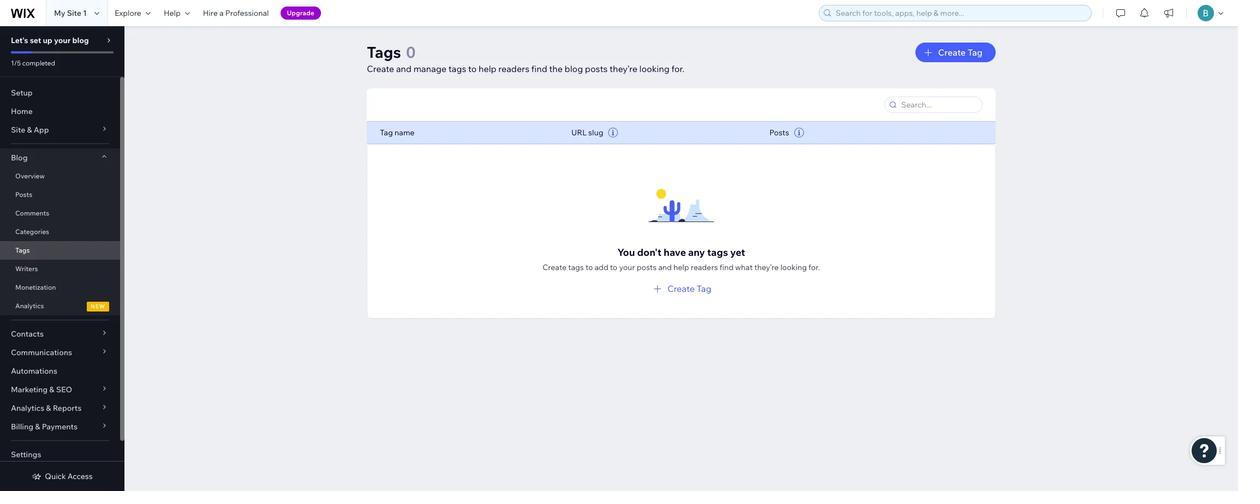 Task type: describe. For each thing, give the bounding box(es) containing it.
1 horizontal spatial tag
[[697, 283, 712, 294]]

contacts button
[[0, 325, 120, 343]]

marketing & seo button
[[0, 381, 120, 399]]

monetization link
[[0, 278, 120, 297]]

create tag for create tag button to the right
[[938, 47, 983, 58]]

tags 0 create and manage tags to help readers find the blog posts they're looking for.
[[367, 43, 685, 74]]

overview link
[[0, 167, 120, 186]]

1 horizontal spatial create tag button
[[915, 43, 996, 62]]

manage
[[414, 63, 447, 74]]

find inside you don't have any tags yet create tags to add to your posts and help readers find what they're looking for.
[[720, 263, 734, 272]]

blog inside sidebar 'element'
[[72, 35, 89, 45]]

the
[[549, 63, 563, 74]]

let's
[[11, 35, 28, 45]]

marketing & seo
[[11, 385, 72, 395]]

hire
[[203, 8, 218, 18]]

categories link
[[0, 223, 120, 241]]

they're inside tags 0 create and manage tags to help readers find the blog posts they're looking for.
[[610, 63, 638, 74]]

create inside you don't have any tags yet create tags to add to your posts and help readers find what they're looking for.
[[543, 263, 567, 272]]

create inside tags 0 create and manage tags to help readers find the blog posts they're looking for.
[[367, 63, 394, 74]]

communications
[[11, 348, 72, 358]]

overview
[[15, 172, 45, 180]]

new
[[91, 303, 105, 310]]

to inside tags 0 create and manage tags to help readers find the blog posts they're looking for.
[[468, 63, 477, 74]]

readers inside you don't have any tags yet create tags to add to your posts and help readers find what they're looking for.
[[691, 263, 718, 272]]

site & app button
[[0, 121, 120, 139]]

add
[[595, 263, 609, 272]]

readers inside tags 0 create and manage tags to help readers find the blog posts they're looking for.
[[499, 63, 530, 74]]

seo
[[56, 385, 72, 395]]

1 horizontal spatial to
[[586, 263, 593, 272]]

looking inside you don't have any tags yet create tags to add to your posts and help readers find what they're looking for.
[[781, 263, 807, 272]]

your inside you don't have any tags yet create tags to add to your posts and help readers find what they're looking for.
[[619, 263, 635, 272]]

comments
[[15, 209, 49, 217]]

you
[[618, 246, 635, 259]]

looking inside tags 0 create and manage tags to help readers find the blog posts they're looking for.
[[640, 63, 670, 74]]

your inside sidebar 'element'
[[54, 35, 71, 45]]

and inside tags 0 create and manage tags to help readers find the blog posts they're looking for.
[[396, 63, 412, 74]]

quick access
[[45, 472, 93, 482]]

marketing
[[11, 385, 48, 395]]

help button
[[157, 0, 196, 26]]

home
[[11, 106, 33, 116]]

help inside you don't have any tags yet create tags to add to your posts and help readers find what they're looking for.
[[674, 263, 689, 272]]

upgrade
[[287, 9, 314, 17]]

1/5
[[11, 59, 21, 67]]

up
[[43, 35, 52, 45]]

billing
[[11, 422, 33, 432]]

tags for tags
[[15, 246, 30, 254]]

slug
[[589, 128, 604, 138]]

help
[[164, 8, 181, 18]]

site inside dropdown button
[[11, 125, 25, 135]]

Search... field
[[898, 97, 979, 112]]

for. inside you don't have any tags yet create tags to add to your posts and help readers find what they're looking for.
[[809, 263, 820, 272]]

1/5 completed
[[11, 59, 55, 67]]

categories
[[15, 228, 49, 236]]

tag name
[[380, 128, 415, 138]]

tags for tags 0 create and manage tags to help readers find the blog posts they're looking for.
[[367, 43, 401, 62]]

& for site
[[27, 125, 32, 135]]

1
[[83, 8, 87, 18]]

yet
[[731, 246, 745, 259]]

don't
[[637, 246, 662, 259]]

billing & payments
[[11, 422, 78, 432]]

url slug
[[572, 128, 604, 138]]

1 horizontal spatial posts
[[770, 128, 789, 138]]

a
[[219, 8, 224, 18]]

quick access button
[[32, 472, 93, 482]]

& for analytics
[[46, 404, 51, 413]]

automations link
[[0, 362, 120, 381]]

completed
[[22, 59, 55, 67]]

billing & payments button
[[0, 418, 120, 436]]



Task type: locate. For each thing, give the bounding box(es) containing it.
0 horizontal spatial they're
[[610, 63, 638, 74]]

analytics down marketing at the bottom left of the page
[[11, 404, 44, 413]]

automations
[[11, 366, 57, 376]]

1 vertical spatial analytics
[[11, 404, 44, 413]]

1 vertical spatial create tag
[[668, 283, 712, 294]]

find left what
[[720, 263, 734, 272]]

any
[[688, 246, 705, 259]]

find left the the at top
[[532, 63, 547, 74]]

tags left add at the left bottom of the page
[[568, 263, 584, 272]]

0 horizontal spatial and
[[396, 63, 412, 74]]

tags left '0' at the left
[[367, 43, 401, 62]]

1 vertical spatial they're
[[755, 263, 779, 272]]

they're inside you don't have any tags yet create tags to add to your posts and help readers find what they're looking for.
[[755, 263, 779, 272]]

create left manage
[[367, 63, 394, 74]]

analytics for analytics & reports
[[11, 404, 44, 413]]

posts inside tags 0 create and manage tags to help readers find the blog posts they're looking for.
[[585, 63, 608, 74]]

and down have on the bottom right of the page
[[658, 263, 672, 272]]

and
[[396, 63, 412, 74], [658, 263, 672, 272]]

analytics for analytics
[[15, 302, 44, 310]]

0 horizontal spatial help
[[479, 63, 497, 74]]

tags inside tags 0 create and manage tags to help readers find the blog posts they're looking for.
[[449, 63, 466, 74]]

posts
[[585, 63, 608, 74], [637, 263, 657, 272]]

1 vertical spatial tags
[[707, 246, 728, 259]]

0 horizontal spatial site
[[11, 125, 25, 135]]

& right billing
[[35, 422, 40, 432]]

quick
[[45, 472, 66, 482]]

tags inside sidebar 'element'
[[15, 246, 30, 254]]

0
[[406, 43, 416, 62]]

1 vertical spatial blog
[[565, 63, 583, 74]]

0 vertical spatial your
[[54, 35, 71, 45]]

professional
[[225, 8, 269, 18]]

tags inside tags 0 create and manage tags to help readers find the blog posts they're looking for.
[[367, 43, 401, 62]]

0 vertical spatial create tag button
[[915, 43, 996, 62]]

what
[[735, 263, 753, 272]]

access
[[68, 472, 93, 482]]

1 vertical spatial help
[[674, 263, 689, 272]]

tags
[[449, 63, 466, 74], [707, 246, 728, 259], [568, 263, 584, 272]]

monetization
[[15, 283, 56, 292]]

they're
[[610, 63, 638, 74], [755, 263, 779, 272]]

home link
[[0, 102, 120, 121]]

tags
[[367, 43, 401, 62], [15, 246, 30, 254]]

hire a professional
[[203, 8, 269, 18]]

0 vertical spatial blog
[[72, 35, 89, 45]]

url
[[572, 128, 587, 138]]

tag down search for tools, apps, help & more... field at the right top of the page
[[968, 47, 983, 58]]

0 horizontal spatial posts
[[585, 63, 608, 74]]

1 horizontal spatial tags
[[367, 43, 401, 62]]

payments
[[42, 422, 78, 432]]

0 vertical spatial posts
[[585, 63, 608, 74]]

site down 'home'
[[11, 125, 25, 135]]

blog inside tags 0 create and manage tags to help readers find the blog posts they're looking for.
[[565, 63, 583, 74]]

create tag down you don't have any tags yet create tags to add to your posts and help readers find what they're looking for.
[[668, 283, 712, 294]]

create tag
[[938, 47, 983, 58], [668, 283, 712, 294]]

sidebar element
[[0, 26, 125, 491]]

hire a professional link
[[196, 0, 276, 26]]

1 vertical spatial your
[[619, 263, 635, 272]]

2 horizontal spatial tags
[[707, 246, 728, 259]]

tags right manage
[[449, 63, 466, 74]]

&
[[27, 125, 32, 135], [49, 385, 54, 395], [46, 404, 51, 413], [35, 422, 40, 432]]

posts inside you don't have any tags yet create tags to add to your posts and help readers find what they're looking for.
[[637, 263, 657, 272]]

looking
[[640, 63, 670, 74], [781, 263, 807, 272]]

create
[[938, 47, 966, 58], [367, 63, 394, 74], [543, 263, 567, 272], [668, 283, 695, 294]]

1 vertical spatial readers
[[691, 263, 718, 272]]

setup link
[[0, 84, 120, 102]]

1 vertical spatial create tag button
[[651, 282, 712, 295]]

1 horizontal spatial blog
[[565, 63, 583, 74]]

comments link
[[0, 204, 120, 223]]

create left add at the left bottom of the page
[[543, 263, 567, 272]]

1 horizontal spatial your
[[619, 263, 635, 272]]

you don't have any tags yet create tags to add to your posts and help readers find what they're looking for.
[[543, 246, 820, 272]]

find inside tags 0 create and manage tags to help readers find the blog posts they're looking for.
[[532, 63, 547, 74]]

1 horizontal spatial site
[[67, 8, 81, 18]]

0 vertical spatial find
[[532, 63, 547, 74]]

& left reports
[[46, 404, 51, 413]]

and down '0' at the left
[[396, 63, 412, 74]]

& left seo
[[49, 385, 54, 395]]

0 vertical spatial and
[[396, 63, 412, 74]]

& inside site & app dropdown button
[[27, 125, 32, 135]]

help inside tags 0 create and manage tags to help readers find the blog posts they're looking for.
[[479, 63, 497, 74]]

blog down 1
[[72, 35, 89, 45]]

0 vertical spatial site
[[67, 8, 81, 18]]

to
[[468, 63, 477, 74], [586, 263, 593, 272], [610, 263, 618, 272]]

0 horizontal spatial looking
[[640, 63, 670, 74]]

posts
[[770, 128, 789, 138], [15, 191, 32, 199]]

for.
[[672, 63, 685, 74], [809, 263, 820, 272]]

for. inside tags 0 create and manage tags to help readers find the blog posts they're looking for.
[[672, 63, 685, 74]]

2 vertical spatial tags
[[568, 263, 584, 272]]

tags up writers
[[15, 246, 30, 254]]

1 vertical spatial site
[[11, 125, 25, 135]]

0 vertical spatial help
[[479, 63, 497, 74]]

analytics & reports
[[11, 404, 81, 413]]

0 vertical spatial tags
[[367, 43, 401, 62]]

& for marketing
[[49, 385, 54, 395]]

your right 'up'
[[54, 35, 71, 45]]

0 vertical spatial for.
[[672, 63, 685, 74]]

& inside marketing & seo popup button
[[49, 385, 54, 395]]

1 vertical spatial and
[[658, 263, 672, 272]]

analytics
[[15, 302, 44, 310], [11, 404, 44, 413]]

1 horizontal spatial posts
[[637, 263, 657, 272]]

2 horizontal spatial to
[[610, 263, 618, 272]]

find
[[532, 63, 547, 74], [720, 263, 734, 272]]

1 horizontal spatial create tag
[[938, 47, 983, 58]]

analytics inside popup button
[[11, 404, 44, 413]]

1 vertical spatial tag
[[380, 128, 393, 138]]

1 horizontal spatial and
[[658, 263, 672, 272]]

app
[[34, 125, 49, 135]]

site & app
[[11, 125, 49, 135]]

to right add at the left bottom of the page
[[610, 263, 618, 272]]

posts inside sidebar 'element'
[[15, 191, 32, 199]]

let's set up your blog
[[11, 35, 89, 45]]

readers left the the at top
[[499, 63, 530, 74]]

posts for 0
[[585, 63, 608, 74]]

create down search for tools, apps, help & more... field at the right top of the page
[[938, 47, 966, 58]]

blog button
[[0, 149, 120, 167]]

create tag button down search for tools, apps, help & more... field at the right top of the page
[[915, 43, 996, 62]]

0 vertical spatial tags
[[449, 63, 466, 74]]

analytics down monetization
[[15, 302, 44, 310]]

site
[[67, 8, 81, 18], [11, 125, 25, 135]]

upgrade button
[[280, 7, 321, 20]]

0 horizontal spatial to
[[468, 63, 477, 74]]

2 horizontal spatial tag
[[968, 47, 983, 58]]

0 horizontal spatial your
[[54, 35, 71, 45]]

set
[[30, 35, 41, 45]]

blog
[[72, 35, 89, 45], [565, 63, 583, 74]]

writers
[[15, 265, 38, 273]]

0 horizontal spatial posts
[[15, 191, 32, 199]]

setup
[[11, 88, 33, 98]]

blog
[[11, 153, 28, 163]]

1 vertical spatial tags
[[15, 246, 30, 254]]

1 vertical spatial posts
[[15, 191, 32, 199]]

tag
[[968, 47, 983, 58], [380, 128, 393, 138], [697, 283, 712, 294]]

blog right the the at top
[[565, 63, 583, 74]]

readers down any
[[691, 263, 718, 272]]

create tag button
[[915, 43, 996, 62], [651, 282, 712, 295]]

posts for don't
[[637, 263, 657, 272]]

site left 1
[[67, 8, 81, 18]]

2 vertical spatial tag
[[697, 283, 712, 294]]

0 horizontal spatial tags
[[449, 63, 466, 74]]

settings link
[[0, 446, 120, 464]]

my site 1
[[54, 8, 87, 18]]

0 vertical spatial they're
[[610, 63, 638, 74]]

1 vertical spatial posts
[[637, 263, 657, 272]]

0 vertical spatial analytics
[[15, 302, 44, 310]]

settings
[[11, 450, 41, 460]]

tags left yet
[[707, 246, 728, 259]]

1 vertical spatial for.
[[809, 263, 820, 272]]

Search for tools, apps, help & more... field
[[833, 5, 1088, 21]]

& inside the "billing & payments" popup button
[[35, 422, 40, 432]]

have
[[664, 246, 686, 259]]

to right manage
[[468, 63, 477, 74]]

0 horizontal spatial create tag button
[[651, 282, 712, 295]]

communications button
[[0, 343, 120, 362]]

& left app
[[27, 125, 32, 135]]

0 horizontal spatial blog
[[72, 35, 89, 45]]

1 horizontal spatial looking
[[781, 263, 807, 272]]

1 horizontal spatial readers
[[691, 263, 718, 272]]

analytics & reports button
[[0, 399, 120, 418]]

tags link
[[0, 241, 120, 260]]

contacts
[[11, 329, 44, 339]]

0 vertical spatial posts
[[770, 128, 789, 138]]

create tag button down you don't have any tags yet create tags to add to your posts and help readers find what they're looking for.
[[651, 282, 712, 295]]

0 horizontal spatial readers
[[499, 63, 530, 74]]

create down you don't have any tags yet create tags to add to your posts and help readers find what they're looking for.
[[668, 283, 695, 294]]

0 vertical spatial create tag
[[938, 47, 983, 58]]

0 horizontal spatial tags
[[15, 246, 30, 254]]

your down you
[[619, 263, 635, 272]]

explore
[[115, 8, 141, 18]]

0 vertical spatial looking
[[640, 63, 670, 74]]

posts link
[[0, 186, 120, 204]]

tag left name
[[380, 128, 393, 138]]

1 horizontal spatial for.
[[809, 263, 820, 272]]

0 horizontal spatial find
[[532, 63, 547, 74]]

create tag for create tag button to the bottom
[[668, 283, 712, 294]]

and inside you don't have any tags yet create tags to add to your posts and help readers find what they're looking for.
[[658, 263, 672, 272]]

create tag down search for tools, apps, help & more... field at the right top of the page
[[938, 47, 983, 58]]

0 vertical spatial readers
[[499, 63, 530, 74]]

0 vertical spatial tag
[[968, 47, 983, 58]]

tag down any
[[697, 283, 712, 294]]

1 horizontal spatial tags
[[568, 263, 584, 272]]

name
[[395, 128, 415, 138]]

1 horizontal spatial find
[[720, 263, 734, 272]]

0 horizontal spatial for.
[[672, 63, 685, 74]]

1 vertical spatial find
[[720, 263, 734, 272]]

my
[[54, 8, 65, 18]]

your
[[54, 35, 71, 45], [619, 263, 635, 272]]

posts right the the at top
[[585, 63, 608, 74]]

reports
[[53, 404, 81, 413]]

1 vertical spatial looking
[[781, 263, 807, 272]]

0 horizontal spatial create tag
[[668, 283, 712, 294]]

1 horizontal spatial they're
[[755, 263, 779, 272]]

posts down don't
[[637, 263, 657, 272]]

writers link
[[0, 260, 120, 278]]

help
[[479, 63, 497, 74], [674, 263, 689, 272]]

to left add at the left bottom of the page
[[586, 263, 593, 272]]

1 horizontal spatial help
[[674, 263, 689, 272]]

0 horizontal spatial tag
[[380, 128, 393, 138]]

& for billing
[[35, 422, 40, 432]]

readers
[[499, 63, 530, 74], [691, 263, 718, 272]]

& inside the analytics & reports popup button
[[46, 404, 51, 413]]



